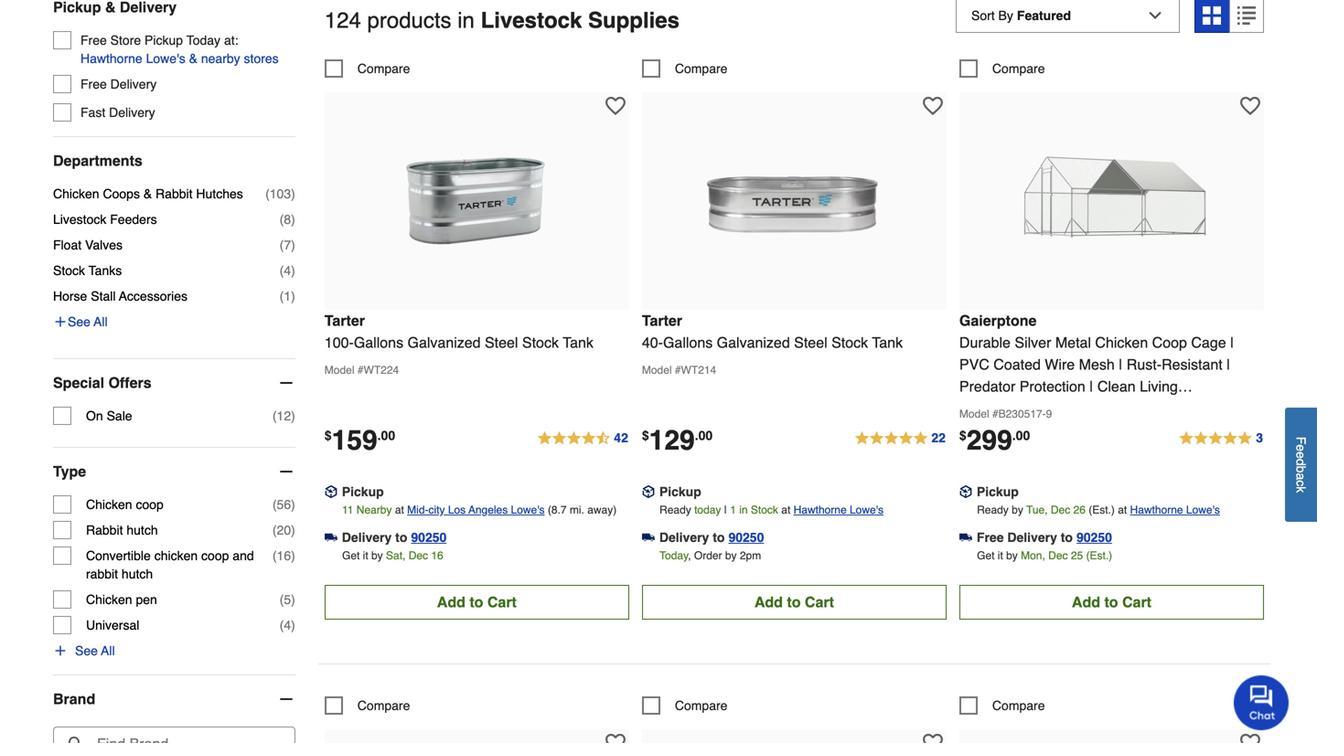 Task type: vqa. For each thing, say whether or not it's contained in the screenshot.
) corresponding to Livestock Feeders
yes



Task type: describe. For each thing, give the bounding box(es) containing it.
model # wt224
[[325, 364, 399, 377]]

( 5 )
[[280, 593, 295, 607]]

90250 button for get it by mon, dec 25 (est.)
[[1077, 529, 1112, 547]]

159
[[332, 425, 377, 456]]

float
[[53, 238, 82, 253]]

b230517-
[[999, 408, 1046, 421]]

gaierptone durable silver metal chicken coop cage | pvc coated wire mesh | rust-resistant | predator protection | clean living environment image
[[1011, 101, 1212, 303]]

rust-
[[1127, 356, 1162, 373]]

) for universal
[[291, 618, 295, 633]]

,
[[688, 550, 691, 562]]

pen
[[136, 593, 157, 607]]

) for chicken coop
[[291, 498, 295, 512]]

chicken pen
[[86, 593, 157, 607]]

1 16 from the left
[[277, 549, 291, 564]]

3 button
[[1178, 428, 1264, 450]]

model inside 'gaierptone durable silver metal chicken coop cage | pvc coated wire mesh | rust-resistant | predator protection | clean living environment model # b230517-9'
[[960, 408, 989, 421]]

1 horizontal spatial livestock
[[481, 8, 582, 33]]

5013049897 element
[[642, 697, 728, 715]]

pickup image for delivery
[[325, 486, 337, 499]]

lowe's down "22" "button" at the right of the page
[[850, 504, 884, 517]]

5005550943 element
[[325, 697, 410, 715]]

mesh
[[1079, 356, 1115, 373]]

299
[[967, 425, 1012, 456]]

# inside 'gaierptone durable silver metal chicken coop cage | pvc coated wire mesh | rust-resistant | predator protection | clean living environment model # b230517-9'
[[992, 408, 999, 421]]

pickup image
[[642, 486, 655, 499]]

hawthorne lowe's & nearby stores
[[80, 51, 279, 66]]

( 7 )
[[280, 238, 295, 253]]

1 vertical spatial in
[[739, 504, 748, 517]]

tarter 100-gallons galvanized steel stock tank
[[325, 312, 594, 351]]

( 20 )
[[273, 523, 295, 538]]

at for delivery to
[[781, 504, 791, 517]]

delivery to 90250 for order
[[659, 530, 764, 545]]

pickup image for free
[[960, 486, 972, 499]]

tarter for 100-
[[325, 312, 365, 329]]

at:
[[224, 33, 238, 48]]

.00 for 299
[[1012, 428, 1030, 443]]

hawthorne inside button
[[80, 51, 142, 66]]

90250 button for today , order by 2pm
[[729, 529, 764, 547]]

feeders
[[110, 212, 157, 227]]

nearby
[[201, 51, 240, 66]]

nearby
[[357, 504, 392, 517]]

3 90250 from the left
[[1077, 530, 1112, 545]]

minus image
[[277, 691, 295, 709]]

90250 for dec
[[411, 530, 447, 545]]

2 add to cart button from the left
[[642, 585, 947, 620]]

chicken coops & rabbit hutches
[[53, 187, 243, 201]]

4 for universal
[[284, 618, 291, 633]]

20
[[277, 523, 291, 538]]

stock tanks
[[53, 264, 122, 278]]

pvc
[[960, 356, 990, 373]]

chat invite button image
[[1234, 675, 1290, 731]]

ready today | 1 in stock at hawthorne lowe's
[[660, 504, 884, 517]]

1 vertical spatial (est.)
[[1086, 550, 1113, 562]]

tarter 40-gallons galvanized steel stock tank image
[[694, 101, 895, 303]]

delivery for fast delivery
[[109, 105, 155, 120]]

26
[[1073, 504, 1086, 517]]

2pm
[[740, 550, 761, 562]]

actual price $299.00 element
[[960, 425, 1030, 456]]

universal
[[86, 618, 139, 633]]

coops
[[103, 187, 140, 201]]

( for stock tanks
[[280, 264, 284, 278]]

) for float valves
[[291, 238, 295, 253]]

model for 100-
[[325, 364, 354, 377]]

stock for tarter 100-gallons galvanized steel stock tank
[[522, 334, 559, 351]]

& for nearby
[[189, 51, 198, 66]]

wt214
[[681, 364, 716, 377]]

mid-
[[407, 504, 429, 517]]

truck filled image for delivery to
[[642, 532, 655, 544]]

get it by sat, dec 16
[[342, 550, 443, 562]]

tarter for 40-
[[642, 312, 682, 329]]

3
[[1256, 431, 1263, 445]]

22 button
[[854, 428, 947, 450]]

tue,
[[1026, 504, 1048, 517]]

durable
[[960, 334, 1011, 351]]

) for horse stall accessories
[[291, 289, 295, 304]]

gaierptone
[[960, 312, 1037, 329]]

100-
[[325, 334, 354, 351]]

by left 2pm
[[725, 550, 737, 562]]

gallons for 100-
[[354, 334, 403, 351]]

lowe's inside button
[[146, 51, 185, 66]]

40-
[[642, 334, 663, 351]]

) for livestock feeders
[[291, 212, 295, 227]]

$ 129 .00
[[642, 425, 713, 456]]

( for horse stall accessories
[[280, 289, 284, 304]]

tarter 40-gallons galvanized steel stock tank
[[642, 312, 903, 351]]

ready for free
[[977, 504, 1009, 517]]

1 vertical spatial see all
[[75, 644, 115, 659]]

8
[[284, 212, 291, 227]]

rabbit hutch
[[86, 523, 158, 538]]

) for on sale
[[291, 409, 295, 424]]

products
[[367, 8, 451, 33]]

ready for delivery
[[660, 504, 691, 517]]

0 vertical spatial all
[[94, 315, 108, 329]]

1 horizontal spatial today
[[660, 550, 688, 562]]

$ for 129
[[642, 428, 649, 443]]

heart outline image
[[605, 96, 626, 116]]

0 vertical spatial (est.)
[[1089, 504, 1115, 517]]

tarter 100-gallons galvanized steel stock tank image
[[376, 101, 578, 303]]

steel for tarter 100-gallons galvanized steel stock tank
[[485, 334, 518, 351]]

pickup for ready by
[[977, 485, 1019, 499]]

1 at from the left
[[395, 504, 404, 517]]

rabbit
[[86, 567, 118, 582]]

.00 for 129
[[695, 428, 713, 443]]

2 cart from the left
[[805, 594, 834, 611]]

1 add to cart button from the left
[[325, 585, 629, 620]]

free delivery
[[80, 77, 157, 92]]

f e e d b a c k button
[[1285, 408, 1317, 522]]

it for free
[[998, 550, 1003, 562]]

sale
[[107, 409, 132, 424]]

hawthorne for delivery to
[[794, 504, 847, 517]]

( for chicken pen
[[280, 593, 284, 607]]

steel for tarter 40-gallons galvanized steel stock tank
[[794, 334, 828, 351]]

( for convertible chicken coop and rabbit hutch
[[273, 549, 277, 564]]

42
[[614, 431, 628, 445]]

3 cart from the left
[[1122, 594, 1152, 611]]

chicken for ( 56 )
[[86, 498, 132, 512]]

124 products in livestock supplies
[[325, 8, 680, 33]]

departments element
[[53, 152, 295, 170]]

coop
[[1152, 334, 1187, 351]]

actual price $129.00 element
[[642, 425, 713, 456]]

) for rabbit hutch
[[291, 523, 295, 538]]

brand
[[53, 691, 95, 708]]

tank for 40-gallons galvanized steel stock tank
[[872, 334, 903, 351]]

$ 159 .00
[[325, 425, 395, 456]]

90250 for 2pm
[[729, 530, 764, 545]]

3 add to cart button from the left
[[960, 585, 1264, 620]]

2 see all button from the top
[[53, 642, 115, 661]]

( 4 ) for stock tanks
[[280, 264, 295, 278]]

pickup up hawthorne lowe's & nearby stores
[[145, 33, 183, 48]]

add to cart for 1st add to cart button from right
[[1072, 594, 1152, 611]]

store
[[110, 33, 141, 48]]

5013217101 element
[[960, 697, 1045, 715]]

delivery for free delivery to 90250
[[1008, 530, 1057, 545]]

free for free store pickup today at:
[[80, 33, 107, 48]]

free for free delivery
[[80, 77, 107, 92]]

11
[[342, 504, 354, 517]]

fast
[[80, 105, 105, 120]]

0 vertical spatial hutch
[[127, 523, 158, 538]]

truck filled image for free delivery to
[[960, 532, 972, 544]]

list view image
[[1238, 6, 1256, 25]]

by left sat,
[[371, 550, 383, 562]]

convertible
[[86, 549, 151, 564]]

2 vertical spatial free
[[977, 530, 1004, 545]]

hawthorne lowe's & nearby stores button
[[80, 49, 279, 68]]

124
[[325, 8, 361, 33]]

horse stall accessories
[[53, 289, 188, 304]]

brand button
[[53, 676, 295, 724]]

livestock feeders
[[53, 212, 157, 227]]

( for universal
[[280, 618, 284, 633]]

103
[[270, 187, 291, 201]]

chicken
[[154, 549, 198, 564]]

Find Brand text field
[[53, 727, 295, 744]]

( 56 )
[[273, 498, 295, 512]]

grid view image
[[1203, 6, 1221, 25]]

a
[[1294, 473, 1309, 480]]

stock for ready today | 1 in stock at hawthorne lowe's
[[751, 504, 778, 517]]

delivery down nearby
[[342, 530, 392, 545]]

0 horizontal spatial 1
[[284, 289, 291, 304]]

1 cart from the left
[[487, 594, 517, 611]]

0 vertical spatial see
[[68, 315, 90, 329]]

galvanized for 100-
[[408, 334, 481, 351]]

hutches
[[196, 187, 243, 201]]

( for chicken coop
[[273, 498, 277, 512]]

get it by mon, dec 25 (est.)
[[977, 550, 1113, 562]]

3159633 element
[[642, 59, 728, 78]]

0 vertical spatial see all
[[68, 315, 108, 329]]

$ for 299
[[960, 428, 967, 443]]

add for first add to cart button
[[437, 594, 466, 611]]

metal
[[1056, 334, 1091, 351]]

f e e d b a c k
[[1294, 437, 1309, 493]]

dec for delivery to 90250
[[409, 550, 428, 562]]

model for 40-
[[642, 364, 672, 377]]

fast delivery
[[80, 105, 155, 120]]

1 vertical spatial all
[[101, 644, 115, 659]]

accessories
[[119, 289, 188, 304]]

today
[[694, 504, 721, 517]]



Task type: locate. For each thing, give the bounding box(es) containing it.
$ for 159
[[325, 428, 332, 443]]

compare inside 3159639 element
[[357, 61, 410, 76]]

1 add to cart from the left
[[437, 594, 517, 611]]

free up get it by mon, dec 25 (est.)
[[977, 530, 1004, 545]]

delivery up 'mon,'
[[1008, 530, 1057, 545]]

( 4 ) up ( 1 )
[[280, 264, 295, 278]]

pickup image
[[325, 486, 337, 499], [960, 486, 972, 499]]

1 horizontal spatial 1
[[730, 504, 736, 517]]

2 truck filled image from the left
[[960, 532, 972, 544]]

2 galvanized from the left
[[717, 334, 790, 351]]

4.5 stars image
[[536, 428, 629, 450]]

5 stars image
[[854, 428, 947, 450], [1178, 428, 1264, 450]]

hawthorne for free delivery to
[[1130, 504, 1183, 517]]

( for on sale
[[273, 409, 277, 424]]

gallons inside tarter 100-gallons galvanized steel stock tank
[[354, 334, 403, 351]]

pickup for 11 nearby
[[342, 485, 384, 499]]

2 horizontal spatial cart
[[1122, 594, 1152, 611]]

1 vertical spatial see
[[75, 644, 98, 659]]

1 ) from the top
[[291, 187, 295, 201]]

2 tank from the left
[[872, 334, 903, 351]]

90250 button for get it by sat, dec 16
[[411, 529, 447, 547]]

2 at from the left
[[781, 504, 791, 517]]

compare for 5013217101 element
[[992, 699, 1045, 713]]

1 vertical spatial see all button
[[53, 642, 115, 661]]

# for 40-
[[675, 364, 681, 377]]

2 gallons from the left
[[663, 334, 713, 351]]

add to cart for second add to cart button from the left
[[755, 594, 834, 611]]

minus image
[[277, 374, 295, 393], [277, 463, 295, 481]]

0 vertical spatial &
[[189, 51, 198, 66]]

hawthorne lowe's button for free delivery to 90250
[[1130, 501, 1220, 519]]

ready left 'tue,'
[[977, 504, 1009, 517]]

minus image inside 'special offers' button
[[277, 374, 295, 393]]

free
[[80, 33, 107, 48], [80, 77, 107, 92], [977, 530, 1004, 545]]

2 90250 from the left
[[729, 530, 764, 545]]

today up nearby
[[186, 33, 221, 48]]

5014555049 element
[[960, 59, 1045, 78]]

56
[[277, 498, 291, 512]]

2 delivery to 90250 from the left
[[659, 530, 764, 545]]

chicken for ( 103 )
[[53, 187, 99, 201]]

1 4 from the top
[[284, 264, 291, 278]]

at right 26
[[1118, 504, 1127, 517]]

0 horizontal spatial get
[[342, 550, 360, 562]]

compare inside 5005550943 element
[[357, 699, 410, 713]]

1 down ( 7 )
[[284, 289, 291, 304]]

2 horizontal spatial add
[[1072, 594, 1100, 611]]

at for free delivery to
[[1118, 504, 1127, 517]]

2 horizontal spatial $
[[960, 428, 967, 443]]

minus image inside type button
[[277, 463, 295, 481]]

2 horizontal spatial hawthorne
[[1130, 504, 1183, 517]]

0 vertical spatial coop
[[136, 498, 164, 512]]

truck filled image down pickup image
[[642, 532, 655, 544]]

( for rabbit hutch
[[273, 523, 277, 538]]

.00
[[377, 428, 395, 443], [695, 428, 713, 443], [1012, 428, 1030, 443]]

.00 down the b230517-
[[1012, 428, 1030, 443]]

90250 up 2pm
[[729, 530, 764, 545]]

0 vertical spatial minus image
[[277, 374, 295, 393]]

today left order
[[660, 550, 688, 562]]

add down 2pm
[[755, 594, 783, 611]]

1 horizontal spatial coop
[[201, 549, 229, 564]]

3 at from the left
[[1118, 504, 1127, 517]]

4 up ( 1 )
[[284, 264, 291, 278]]

| right resistant
[[1227, 356, 1231, 373]]

1 vertical spatial coop
[[201, 549, 229, 564]]

add for 1st add to cart button from right
[[1072, 594, 1100, 611]]

hutch inside the 'convertible chicken coop and rabbit hutch'
[[122, 567, 153, 582]]

delivery to 90250 for by
[[342, 530, 447, 545]]

1 horizontal spatial .00
[[695, 428, 713, 443]]

1 right today
[[730, 504, 736, 517]]

2 e from the top
[[1294, 452, 1309, 459]]

model down 100-
[[325, 364, 354, 377]]

1 vertical spatial today
[[660, 550, 688, 562]]

1 vertical spatial minus image
[[277, 463, 295, 481]]

) for chicken pen
[[291, 593, 295, 607]]

by
[[1012, 504, 1023, 517], [371, 550, 383, 562], [725, 550, 737, 562], [1006, 550, 1018, 562]]

$ inside $ 159 .00
[[325, 428, 332, 443]]

on sale
[[86, 409, 132, 424]]

stock for tarter 40-gallons galvanized steel stock tank
[[832, 334, 868, 351]]

get for free
[[977, 550, 995, 562]]

free delivery to 90250
[[977, 530, 1112, 545]]

compare for the 5014555049 element
[[992, 61, 1045, 76]]

compare for 5013049897 'element'
[[675, 699, 728, 713]]

get for delivery
[[342, 550, 360, 562]]

1 vertical spatial livestock
[[53, 212, 106, 227]]

1 truck filled image from the left
[[642, 532, 655, 544]]

actual price $159.00 element
[[325, 425, 395, 456]]

2 pickup image from the left
[[960, 486, 972, 499]]

dec
[[1051, 504, 1070, 517], [409, 550, 428, 562], [1048, 550, 1068, 562]]

compare for 3159633 element
[[675, 61, 728, 76]]

dec left 25
[[1048, 550, 1068, 562]]

4 for stock tanks
[[284, 264, 291, 278]]

hawthorne
[[80, 51, 142, 66], [794, 504, 847, 517], [1130, 504, 1183, 517]]

9 ) from the top
[[291, 549, 295, 564]]

dec right sat,
[[409, 550, 428, 562]]

2 4 from the top
[[284, 618, 291, 633]]

steel inside the tarter 40-gallons galvanized steel stock tank
[[794, 334, 828, 351]]

90250 button up 2pm
[[729, 529, 764, 547]]

lowe's down 3 button
[[1186, 504, 1220, 517]]

rabbit
[[156, 187, 193, 201], [86, 523, 123, 538]]

compare
[[357, 61, 410, 76], [675, 61, 728, 76], [992, 61, 1045, 76], [357, 699, 410, 713], [675, 699, 728, 713], [992, 699, 1045, 713]]

pickup up nearby
[[342, 485, 384, 499]]

1 horizontal spatial rabbit
[[156, 187, 193, 201]]

delivery to 90250 up the today , order by 2pm
[[659, 530, 764, 545]]

clean
[[1098, 378, 1136, 395]]

environment
[[960, 400, 1042, 417]]

pickup image up truck filled icon
[[325, 486, 337, 499]]

minus image for type
[[277, 463, 295, 481]]

5 stars image containing 3
[[1178, 428, 1264, 450]]

hawthorne lowe's button
[[794, 501, 884, 519], [1130, 501, 1220, 519]]

1 horizontal spatial 16
[[431, 550, 443, 562]]

valves
[[85, 238, 123, 253]]

rabbit up convertible
[[86, 523, 123, 538]]

2 horizontal spatial #
[[992, 408, 999, 421]]

0 horizontal spatial cart
[[487, 594, 517, 611]]

0 horizontal spatial $
[[325, 428, 332, 443]]

model # wt214
[[642, 364, 716, 377]]

to
[[395, 530, 407, 545], [713, 530, 725, 545], [1061, 530, 1073, 545], [470, 594, 483, 611], [787, 594, 801, 611], [1105, 594, 1118, 611]]

0 horizontal spatial 5 stars image
[[854, 428, 947, 450]]

rabbit down departments element in the left of the page
[[156, 187, 193, 201]]

get left 'mon,'
[[977, 550, 995, 562]]

2 ( 4 ) from the top
[[280, 618, 295, 633]]

delivery down free delivery
[[109, 105, 155, 120]]

0 horizontal spatial it
[[363, 550, 368, 562]]

pickup right pickup image
[[659, 485, 701, 499]]

pickup down the '$ 299 .00' at right
[[977, 485, 1019, 499]]

galvanized inside tarter 100-gallons galvanized steel stock tank
[[408, 334, 481, 351]]

d
[[1294, 459, 1309, 466]]

1 gallons from the left
[[354, 334, 403, 351]]

0 vertical spatial today
[[186, 33, 221, 48]]

coop inside the 'convertible chicken coop and rabbit hutch'
[[201, 549, 229, 564]]

0 horizontal spatial at
[[395, 504, 404, 517]]

free store pickup today at:
[[80, 33, 238, 48]]

#
[[358, 364, 364, 377], [675, 364, 681, 377], [992, 408, 999, 421]]

ready left today
[[660, 504, 691, 517]]

( 4 ) for universal
[[280, 618, 295, 633]]

chicken for ( 5 )
[[86, 593, 132, 607]]

0 horizontal spatial model
[[325, 364, 354, 377]]

25
[[1071, 550, 1083, 562]]

see all button down "universal"
[[53, 642, 115, 661]]

gaierptone durable silver metal chicken coop cage | pvc coated wire mesh | rust-resistant | predator protection | clean living environment model # b230517-9
[[960, 312, 1234, 421]]

0 horizontal spatial livestock
[[53, 212, 106, 227]]

0 vertical spatial 4
[[284, 264, 291, 278]]

.00 inside the '$ 299 .00'
[[1012, 428, 1030, 443]]

5 stars image for 299
[[1178, 428, 1264, 450]]

it for delivery
[[363, 550, 368, 562]]

get left sat,
[[342, 550, 360, 562]]

living
[[1140, 378, 1178, 395]]

convertible chicken coop and rabbit hutch
[[86, 549, 254, 582]]

tarter up 100-
[[325, 312, 365, 329]]

2 tarter from the left
[[642, 312, 682, 329]]

1 horizontal spatial gallons
[[663, 334, 713, 351]]

1 vertical spatial &
[[143, 187, 152, 201]]

1 horizontal spatial add to cart button
[[642, 585, 947, 620]]

16 right sat,
[[431, 550, 443, 562]]

delivery up fast delivery
[[110, 77, 157, 92]]

e
[[1294, 445, 1309, 452], [1294, 452, 1309, 459]]

away)
[[587, 504, 617, 517]]

compare for 5005550943 element
[[357, 699, 410, 713]]

1 horizontal spatial ready
[[977, 504, 1009, 517]]

0 horizontal spatial in
[[458, 8, 475, 33]]

1 horizontal spatial pickup image
[[960, 486, 972, 499]]

1 horizontal spatial truck filled image
[[960, 532, 972, 544]]

5 stars image for 129
[[854, 428, 947, 450]]

by left 'tue,'
[[1012, 504, 1023, 517]]

3 add from the left
[[1072, 594, 1100, 611]]

1 tarter from the left
[[325, 312, 365, 329]]

compare inside 3159633 element
[[675, 61, 728, 76]]

gallons inside the tarter 40-gallons galvanized steel stock tank
[[663, 334, 713, 351]]

3 add to cart from the left
[[1072, 594, 1152, 611]]

1 add from the left
[[437, 594, 466, 611]]

1 pickup image from the left
[[325, 486, 337, 499]]

minus image up the 56 at bottom left
[[277, 463, 295, 481]]

5 stars image left 299
[[854, 428, 947, 450]]

1 horizontal spatial 90250
[[729, 530, 764, 545]]

special
[[53, 375, 104, 392]]

in right today
[[739, 504, 748, 517]]

chicken inside 'gaierptone durable silver metal chicken coop cage | pvc coated wire mesh | rust-resistant | predator protection | clean living environment model # b230517-9'
[[1095, 334, 1148, 351]]

& inside button
[[189, 51, 198, 66]]

protection
[[1020, 378, 1086, 395]]

2 hawthorne lowe's button from the left
[[1130, 501, 1220, 519]]

coated
[[994, 356, 1041, 373]]

add to cart for first add to cart button
[[437, 594, 517, 611]]

e up "d"
[[1294, 445, 1309, 452]]

stores
[[244, 51, 279, 66]]

& for rabbit
[[143, 187, 152, 201]]

galvanized for 40-
[[717, 334, 790, 351]]

1 5 stars image from the left
[[854, 428, 947, 450]]

1 horizontal spatial cart
[[805, 594, 834, 611]]

lowe's
[[146, 51, 185, 66], [511, 504, 545, 517], [850, 504, 884, 517], [1186, 504, 1220, 517]]

1 horizontal spatial tank
[[872, 334, 903, 351]]

1 horizontal spatial model
[[642, 364, 672, 377]]

galvanized
[[408, 334, 481, 351], [717, 334, 790, 351]]

(est.) right 26
[[1089, 504, 1115, 517]]

8 ) from the top
[[291, 523, 295, 538]]

ready by tue, dec 26 (est.) at hawthorne lowe's
[[977, 504, 1220, 517]]

0 horizontal spatial add to cart button
[[325, 585, 629, 620]]

90250 down the city
[[411, 530, 447, 545]]

steel inside tarter 100-gallons galvanized steel stock tank
[[485, 334, 518, 351]]

plus image
[[53, 315, 68, 329]]

0 horizontal spatial &
[[143, 187, 152, 201]]

1 ready from the left
[[660, 504, 691, 517]]

predator
[[960, 378, 1016, 395]]

0 horizontal spatial tank
[[563, 334, 594, 351]]

0 horizontal spatial .00
[[377, 428, 395, 443]]

horse
[[53, 289, 87, 304]]

truck filled image
[[642, 532, 655, 544], [960, 532, 972, 544]]

2 add to cart from the left
[[755, 594, 834, 611]]

coop left and at the bottom left of the page
[[201, 549, 229, 564]]

tarter up 40-
[[642, 312, 682, 329]]

1 horizontal spatial at
[[781, 504, 791, 517]]

3 .00 from the left
[[1012, 428, 1030, 443]]

5 stars image containing 22
[[854, 428, 947, 450]]

cage
[[1191, 334, 1226, 351]]

90250
[[411, 530, 447, 545], [729, 530, 764, 545], [1077, 530, 1112, 545]]

# for 100-
[[358, 364, 364, 377]]

| right today
[[724, 504, 727, 517]]

compare inside 5013217101 element
[[992, 699, 1045, 713]]

c
[[1294, 480, 1309, 487]]

all
[[94, 315, 108, 329], [101, 644, 115, 659]]

& left nearby
[[189, 51, 198, 66]]

add down get it by sat, dec 16
[[437, 594, 466, 611]]

3 ) from the top
[[291, 238, 295, 253]]

cart
[[487, 594, 517, 611], [805, 594, 834, 611], [1122, 594, 1152, 611]]

delivery to 90250
[[342, 530, 447, 545], [659, 530, 764, 545]]

0 horizontal spatial 16
[[277, 549, 291, 564]]

10 ) from the top
[[291, 593, 295, 607]]

1 horizontal spatial in
[[739, 504, 748, 517]]

compare inside the 5014555049 element
[[992, 61, 1045, 76]]

stall
[[91, 289, 116, 304]]

(est.) right 25
[[1086, 550, 1113, 562]]

0 vertical spatial rabbit
[[156, 187, 193, 201]]

chicken up "universal"
[[86, 593, 132, 607]]

type
[[53, 463, 86, 480]]

mon,
[[1021, 550, 1045, 562]]

90250 up 25
[[1077, 530, 1112, 545]]

chicken up rabbit hutch
[[86, 498, 132, 512]]

0 vertical spatial see all button
[[53, 313, 108, 331]]

1 horizontal spatial add
[[755, 594, 783, 611]]

( for livestock feeders
[[280, 212, 284, 227]]

truck filled image left free delivery to 90250
[[960, 532, 972, 544]]

6 ) from the top
[[291, 409, 295, 424]]

.00 for 159
[[377, 428, 395, 443]]

&
[[189, 51, 198, 66], [143, 187, 152, 201]]

0 horizontal spatial add to cart
[[437, 594, 517, 611]]

1 horizontal spatial steel
[[794, 334, 828, 351]]

see all down "universal"
[[75, 644, 115, 659]]

free up fast
[[80, 77, 107, 92]]

( 1 )
[[280, 289, 295, 304]]

chicken up rust-
[[1095, 334, 1148, 351]]

) for stock tanks
[[291, 264, 295, 278]]

|
[[1230, 334, 1234, 351], [1119, 356, 1123, 373], [1227, 356, 1231, 373], [1090, 378, 1093, 395], [724, 504, 727, 517]]

see down the horse
[[68, 315, 90, 329]]

2 horizontal spatial model
[[960, 408, 989, 421]]

it left sat,
[[363, 550, 368, 562]]

minus image for special offers
[[277, 374, 295, 393]]

1 steel from the left
[[485, 334, 518, 351]]

chicken up livestock feeders at top
[[53, 187, 99, 201]]

wire
[[1045, 356, 1075, 373]]

4 ) from the top
[[291, 264, 295, 278]]

2 add from the left
[[755, 594, 783, 611]]

2 ) from the top
[[291, 212, 295, 227]]

) for convertible chicken coop and rabbit hutch
[[291, 549, 295, 564]]

2 5 stars image from the left
[[1178, 428, 1264, 450]]

12
[[277, 409, 291, 424]]

see all down stall
[[68, 315, 108, 329]]

( 103 )
[[265, 187, 295, 201]]

1 vertical spatial rabbit
[[86, 523, 123, 538]]

| down mesh
[[1090, 378, 1093, 395]]

1 delivery to 90250 from the left
[[342, 530, 447, 545]]

sat,
[[386, 550, 406, 562]]

galvanized inside the tarter 40-gallons galvanized steel stock tank
[[717, 334, 790, 351]]

tanks
[[89, 264, 122, 278]]

1 hawthorne lowe's button from the left
[[794, 501, 884, 519]]

1 horizontal spatial tarter
[[642, 312, 682, 329]]

1 see all button from the top
[[53, 313, 108, 331]]

2 get from the left
[[977, 550, 995, 562]]

1 90250 button from the left
[[411, 529, 447, 547]]

tank inside tarter 100-gallons galvanized steel stock tank
[[563, 334, 594, 351]]

0 horizontal spatial today
[[186, 33, 221, 48]]

1 minus image from the top
[[277, 374, 295, 393]]

( for float valves
[[280, 238, 284, 253]]

# up actual price $299.00 element
[[992, 408, 999, 421]]

delivery to 90250 up sat,
[[342, 530, 447, 545]]

0 horizontal spatial gallons
[[354, 334, 403, 351]]

)
[[291, 187, 295, 201], [291, 212, 295, 227], [291, 238, 295, 253], [291, 264, 295, 278], [291, 289, 295, 304], [291, 409, 295, 424], [291, 498, 295, 512], [291, 523, 295, 538], [291, 549, 295, 564], [291, 593, 295, 607], [291, 618, 295, 633]]

16 down ( 20 )
[[277, 549, 291, 564]]

7 ) from the top
[[291, 498, 295, 512]]

5 ) from the top
[[291, 289, 295, 304]]

heart outline image
[[923, 96, 943, 116], [1240, 96, 1260, 116], [605, 734, 626, 744], [923, 734, 943, 744], [1240, 734, 1260, 744]]

offers
[[108, 375, 151, 392]]

delivery up ,
[[659, 530, 709, 545]]

2 16 from the left
[[431, 550, 443, 562]]

tarter inside tarter 100-gallons galvanized steel stock tank
[[325, 312, 365, 329]]

# up actual price $129.00 element
[[675, 364, 681, 377]]

( 12 )
[[273, 409, 295, 424]]

0 horizontal spatial hawthorne
[[80, 51, 142, 66]]

hutch down chicken coop
[[127, 523, 158, 538]]

3 $ from the left
[[960, 428, 967, 443]]

1 horizontal spatial delivery to 90250
[[659, 530, 764, 545]]

2 horizontal spatial add to cart
[[1072, 594, 1152, 611]]

( for chicken coops & rabbit hutches
[[265, 187, 270, 201]]

see right plus icon
[[75, 644, 98, 659]]

lowe's left (8.7
[[511, 504, 545, 517]]

at right today
[[781, 504, 791, 517]]

add down 25
[[1072, 594, 1100, 611]]

tank inside the tarter 40-gallons galvanized steel stock tank
[[872, 334, 903, 351]]

city
[[429, 504, 445, 517]]

0 horizontal spatial truck filled image
[[642, 532, 655, 544]]

2 .00 from the left
[[695, 428, 713, 443]]

dec left 26
[[1051, 504, 1070, 517]]

add to cart
[[437, 594, 517, 611], [755, 594, 834, 611], [1072, 594, 1152, 611]]

2 horizontal spatial at
[[1118, 504, 1127, 517]]

see all
[[68, 315, 108, 329], [75, 644, 115, 659]]

coop up rabbit hutch
[[136, 498, 164, 512]]

2 horizontal spatial 90250
[[1077, 530, 1112, 545]]

gallons up wt224
[[354, 334, 403, 351]]

0 horizontal spatial 90250 button
[[411, 529, 447, 547]]

tarter
[[325, 312, 365, 329], [642, 312, 682, 329]]

2 90250 button from the left
[[729, 529, 764, 547]]

all down stall
[[94, 315, 108, 329]]

1 horizontal spatial hawthorne
[[794, 504, 847, 517]]

1 ( 4 ) from the top
[[280, 264, 295, 278]]

$ inside $ 129 .00
[[642, 428, 649, 443]]

delivery for free delivery
[[110, 77, 157, 92]]

3 90250 button from the left
[[1077, 529, 1112, 547]]

1 $ from the left
[[325, 428, 332, 443]]

( 4 ) down 5 at the bottom of the page
[[280, 618, 295, 633]]

1 it from the left
[[363, 550, 368, 562]]

it left 'mon,'
[[998, 550, 1003, 562]]

b
[[1294, 466, 1309, 473]]

0 horizontal spatial delivery to 90250
[[342, 530, 447, 545]]

1 horizontal spatial it
[[998, 550, 1003, 562]]

1 horizontal spatial galvanized
[[717, 334, 790, 351]]

all down "universal"
[[101, 644, 115, 659]]

pickup image down 299
[[960, 486, 972, 499]]

stock inside tarter 100-gallons galvanized steel stock tank
[[522, 334, 559, 351]]

1 horizontal spatial add to cart
[[755, 594, 834, 611]]

by left 'mon,'
[[1006, 550, 1018, 562]]

hawthorne lowe's button for delivery to 90250
[[794, 501, 884, 519]]

tarter inside the tarter 40-gallons galvanized steel stock tank
[[642, 312, 682, 329]]

5
[[284, 593, 291, 607]]

model down 40-
[[642, 364, 672, 377]]

0 horizontal spatial steel
[[485, 334, 518, 351]]

0 horizontal spatial pickup image
[[325, 486, 337, 499]]

0 vertical spatial in
[[458, 8, 475, 33]]

2 steel from the left
[[794, 334, 828, 351]]

1 90250 from the left
[[411, 530, 447, 545]]

1 vertical spatial 4
[[284, 618, 291, 633]]

los
[[448, 504, 466, 517]]

11 ) from the top
[[291, 618, 295, 633]]

0 vertical spatial livestock
[[481, 8, 582, 33]]

pickup for ready
[[659, 485, 701, 499]]

22
[[932, 431, 946, 445]]

42 button
[[536, 428, 629, 450]]

1 tank from the left
[[563, 334, 594, 351]]

1 get from the left
[[342, 550, 360, 562]]

0 horizontal spatial tarter
[[325, 312, 365, 329]]

2 ready from the left
[[977, 504, 1009, 517]]

( 4 )
[[280, 264, 295, 278], [280, 618, 295, 633]]

truck filled image
[[325, 532, 337, 544]]

$ inside the '$ 299 .00'
[[960, 428, 967, 443]]

tank for 100-gallons galvanized steel stock tank
[[563, 334, 594, 351]]

dec for free delivery to 90250
[[1048, 550, 1068, 562]]

1 galvanized from the left
[[408, 334, 481, 351]]

model up 299
[[960, 408, 989, 421]]

.00 down wt224
[[377, 428, 395, 443]]

compare inside 5013049897 'element'
[[675, 699, 728, 713]]

1 horizontal spatial hawthorne lowe's button
[[1130, 501, 1220, 519]]

0 vertical spatial 1
[[284, 289, 291, 304]]

3159639 element
[[325, 59, 410, 78]]

plus image
[[53, 644, 68, 659]]

1 horizontal spatial #
[[675, 364, 681, 377]]

| up clean
[[1119, 356, 1123, 373]]

2 minus image from the top
[[277, 463, 295, 481]]

.00 inside $ 159 .00
[[377, 428, 395, 443]]

gallons for 40-
[[663, 334, 713, 351]]

1 vertical spatial 1
[[730, 504, 736, 517]]

.00 down wt214
[[695, 428, 713, 443]]

2 it from the left
[[998, 550, 1003, 562]]

k
[[1294, 487, 1309, 493]]

stock inside the tarter 40-gallons galvanized steel stock tank
[[832, 334, 868, 351]]

7
[[284, 238, 291, 253]]

float valves
[[53, 238, 123, 253]]

1 horizontal spatial 5 stars image
[[1178, 428, 1264, 450]]

90250 button up 25
[[1077, 529, 1112, 547]]

0 horizontal spatial coop
[[136, 498, 164, 512]]

1 horizontal spatial get
[[977, 550, 995, 562]]

and
[[233, 549, 254, 564]]

2 $ from the left
[[642, 428, 649, 443]]

2 horizontal spatial .00
[[1012, 428, 1030, 443]]

$ 299 .00
[[960, 425, 1030, 456]]

free left store
[[80, 33, 107, 48]]

) for chicken coops & rabbit hutches
[[291, 187, 295, 201]]

90250 button down the city
[[411, 529, 447, 547]]

tank
[[563, 334, 594, 351], [872, 334, 903, 351]]

.00 inside $ 129 .00
[[695, 428, 713, 443]]

5 stars image down resistant
[[1178, 428, 1264, 450]]

| right cage
[[1230, 334, 1234, 351]]

1 horizontal spatial $
[[642, 428, 649, 443]]

see all button down the horse
[[53, 313, 108, 331]]

2 horizontal spatial add to cart button
[[960, 585, 1264, 620]]

add for second add to cart button from the left
[[755, 594, 783, 611]]

4
[[284, 264, 291, 278], [284, 618, 291, 633]]

1 .00 from the left
[[377, 428, 395, 443]]

in right products
[[458, 8, 475, 33]]

compare for 3159639 element
[[357, 61, 410, 76]]

2 horizontal spatial 90250 button
[[1077, 529, 1112, 547]]

special offers button
[[53, 360, 295, 407]]

gallons up model # wt214
[[663, 334, 713, 351]]

0 horizontal spatial hawthorne lowe's button
[[794, 501, 884, 519]]

1 e from the top
[[1294, 445, 1309, 452]]

hutch down convertible
[[122, 567, 153, 582]]

0 horizontal spatial #
[[358, 364, 364, 377]]

order
[[694, 550, 722, 562]]

lowe's down the free store pickup today at:
[[146, 51, 185, 66]]

e up b
[[1294, 452, 1309, 459]]



